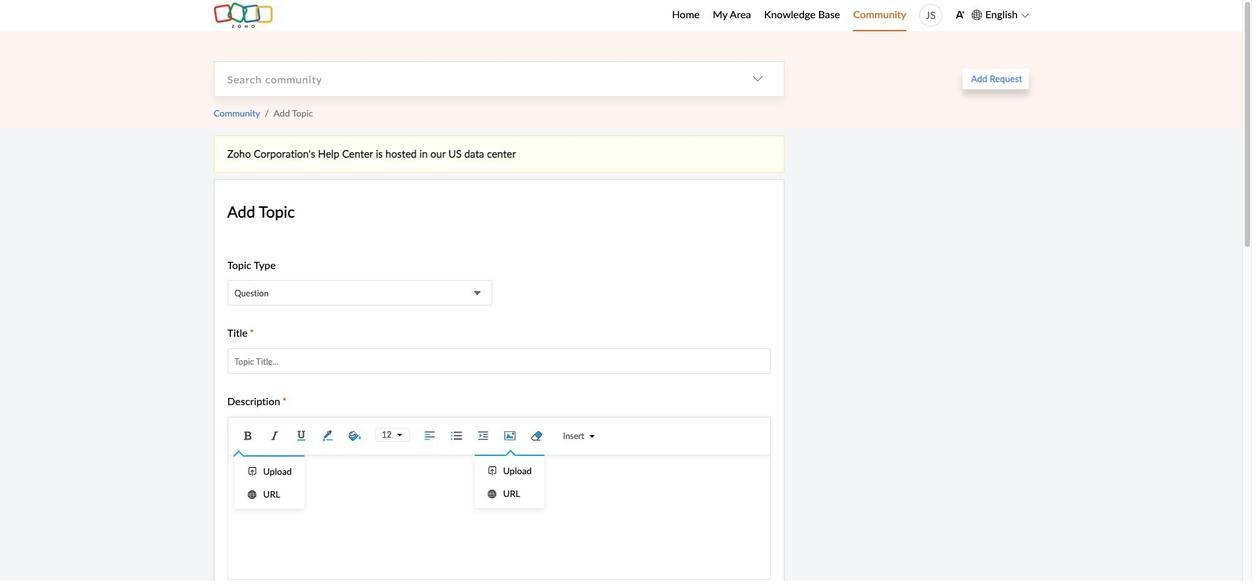 Task type: vqa. For each thing, say whether or not it's contained in the screenshot.
"a gif showing how to edit the email address that is registered incorrectly." image
no



Task type: describe. For each thing, give the bounding box(es) containing it.
background color image
[[345, 426, 364, 446]]

indent image
[[473, 426, 493, 446]]

clear formatting image
[[527, 426, 546, 446]]

underline (ctrl+u) image
[[291, 426, 311, 446]]

bold (ctrl+b) image
[[238, 426, 257, 446]]

choose languages element
[[972, 7, 1029, 23]]



Task type: locate. For each thing, give the bounding box(es) containing it.
insert image image
[[500, 426, 520, 446]]

choose category image
[[753, 74, 763, 84]]

font color image
[[318, 426, 338, 446]]

italic (ctrl+i) image
[[265, 426, 284, 446]]

user preference image
[[956, 10, 965, 20]]

choose category element
[[732, 62, 784, 96]]

Topic Title... field
[[227, 349, 771, 374]]

insert options image
[[585, 434, 595, 439]]

user preference element
[[956, 6, 965, 26]]

Search community  field
[[214, 62, 732, 96]]

align image
[[420, 426, 439, 446]]

lists image
[[447, 426, 466, 446]]

topic type element
[[227, 281, 493, 307]]

font size image
[[392, 433, 402, 438]]



